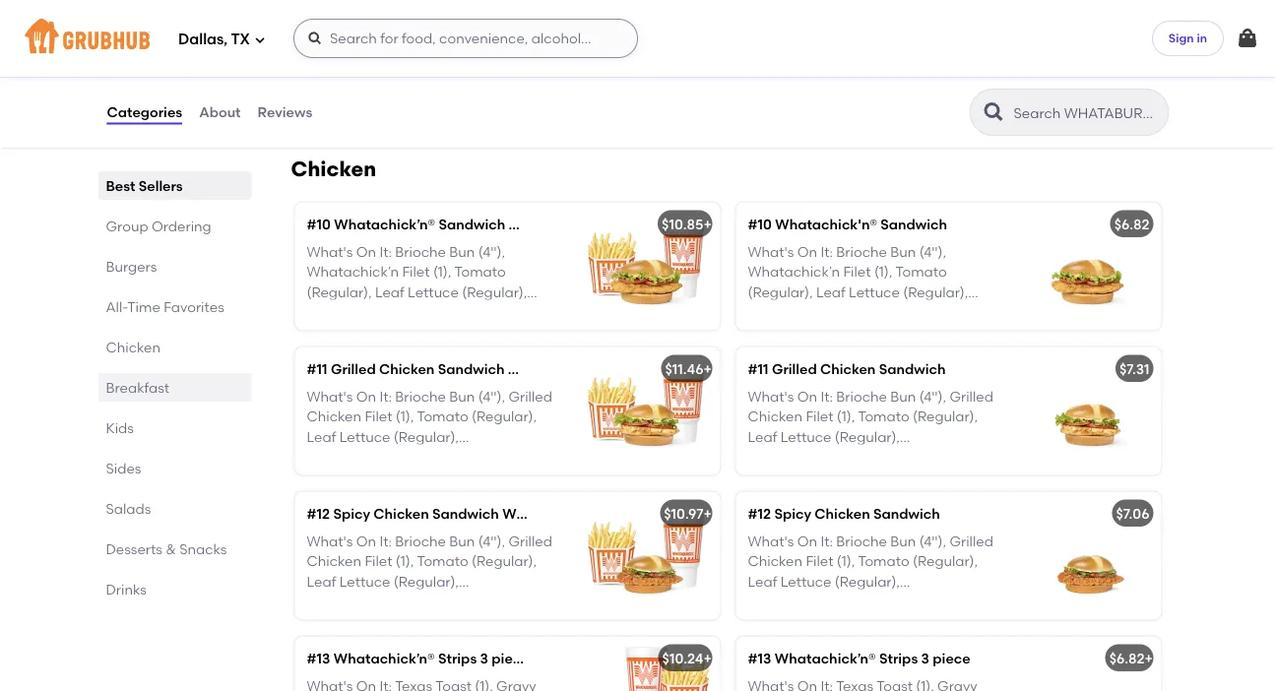 Task type: locate. For each thing, give the bounding box(es) containing it.
spicy
[[333, 506, 370, 523], [775, 506, 812, 523]]

0 horizontal spatial what's on it: brioche bun (4"), whatachick'n filet (1), tomato (regular), leaf lettuce (regular), whatasauce® (regular)
[[307, 244, 527, 321]]

on for #11 grilled chicken sandwich whatameal®
[[356, 389, 376, 406]]

(4"), down #10 whatachick'n® sandwich whatameal®
[[478, 244, 505, 261]]

(1), for #12 spicy chicken sandwich whatameal®
[[396, 554, 414, 571]]

on up monterey in the right of the page
[[798, 28, 818, 45]]

#10 for #10 whatachick'n® sandwich
[[748, 216, 772, 233]]

(4"),
[[478, 244, 505, 261], [920, 244, 947, 261], [478, 389, 505, 406], [920, 389, 947, 406], [478, 534, 505, 551], [920, 534, 947, 551]]

0 horizontal spatial honey
[[307, 1, 350, 17]]

what's on it: brioche bun (4"), whatachick'n filet (1), tomato (regular), leaf lettuce (regular), whatasauce® (regular) down #10 whatachick'n® sandwich whatameal®
[[307, 244, 527, 321]]

it: down #10 whatachick'n® sandwich whatameal®
[[380, 244, 392, 261]]

#10
[[307, 216, 331, 233], [748, 216, 772, 233]]

1 vertical spatial bbq
[[844, 68, 873, 85]]

#11 for #11 grilled chicken sandwich
[[748, 361, 769, 378]]

2 #12 from the left
[[748, 506, 772, 523]]

$10.97 +
[[664, 506, 712, 523]]

(regular) up '#12 spicy chicken sandwich'
[[847, 449, 908, 466]]

whatasauce® for #11 grilled chicken sandwich
[[748, 449, 843, 466]]

best sellers tab
[[106, 175, 244, 196]]

honey bbq chicken strip sandwich whatameal® image
[[573, 0, 721, 115]]

1 horizontal spatial whatachick'n
[[748, 264, 840, 281]]

+ for $11.46
[[704, 361, 712, 378]]

on down #10 whatachick'n® sandwich whatameal®
[[356, 244, 376, 261]]

2 whatachick'n from the left
[[748, 264, 840, 281]]

(4"), down #11 grilled chicken sandwich whatameal®
[[478, 389, 505, 406]]

whatachick'n® for #13 whatachick'n® strips 3 piece whatameal®
[[334, 651, 435, 668]]

(regular) down cheese
[[877, 68, 938, 85]]

0 horizontal spatial spicy
[[333, 506, 370, 523]]

1 #11 from the left
[[307, 361, 328, 378]]

it:
[[821, 28, 833, 45], [380, 244, 392, 261], [821, 244, 833, 261], [380, 389, 392, 406], [821, 389, 833, 406], [380, 534, 392, 551], [821, 534, 833, 551]]

filet down '#12 spicy chicken sandwich'
[[806, 554, 834, 571]]

group ordering
[[106, 218, 212, 234]]

what's on it: brioche bun (4"), whatachick'n filet (1), tomato (regular), leaf lettuce (regular), whatasauce® (regular) down the #10 whatachick'n® sandwich
[[748, 244, 969, 321]]

(regular)
[[877, 68, 938, 85], [405, 304, 467, 321], [847, 304, 908, 321], [405, 449, 467, 466], [847, 449, 908, 466], [405, 594, 467, 611], [847, 594, 908, 611]]

whatameal® inside button
[[551, 1, 638, 17]]

group ordering tab
[[106, 216, 244, 236]]

it: for #11 grilled chicken sandwich
[[821, 389, 833, 406]]

strips for #13 whatachick'n® strips 3 piece whatameal®
[[438, 651, 477, 668]]

it: inside the what's on it: texas toast, chicken strips, monterey jack cheese (2 slices), honey bbq (regular)
[[821, 28, 833, 45]]

breakfast tab
[[106, 377, 244, 398]]

2 what's on it: brioche bun (4"), whatachick'n filet (1), tomato (regular), leaf lettuce (regular), whatasauce® (regular) from the left
[[748, 244, 969, 321]]

1 horizontal spatial what's on it: brioche bun (4"), whatachick'n filet (1), tomato (regular), leaf lettuce (regular), whatasauce® (regular)
[[748, 244, 969, 321]]

#12 spicy chicken sandwich whatameal®
[[307, 506, 590, 523]]

brioche down #11 grilled chicken sandwich whatameal®
[[395, 389, 446, 406]]

bun for #10 whatachick'n® sandwich
[[891, 244, 917, 261]]

$7.06
[[1117, 506, 1150, 523]]

#10 whatachick'n® sandwich
[[748, 216, 948, 233]]

$6.82
[[1115, 216, 1150, 233], [1110, 651, 1145, 668]]

what's on it: brioche bun (4"), grilled chicken filet (1), tomato (regular), leaf lettuce (regular), whatasauce® (regular) for #12 spicy chicken sandwich
[[748, 534, 994, 611]]

#12 spicy chicken sandwich whatameal® image
[[573, 493, 721, 621]]

(4"), down the #10 whatachick'n® sandwich
[[920, 244, 947, 261]]

1 horizontal spatial honey
[[798, 68, 841, 85]]

1 3 from the left
[[480, 651, 489, 668]]

(1), down '#12 spicy chicken sandwich'
[[837, 554, 855, 571]]

leaf
[[375, 284, 405, 301], [817, 284, 846, 301], [307, 429, 336, 446], [748, 429, 778, 446], [307, 574, 336, 591], [748, 574, 778, 591]]

1 vertical spatial honey
[[798, 68, 841, 85]]

(regular) up #11 grilled chicken sandwich whatameal®
[[405, 304, 467, 321]]

it: for #11 grilled chicken sandwich whatameal®
[[380, 389, 392, 406]]

2 #10 from the left
[[748, 216, 772, 233]]

texas
[[837, 28, 874, 45]]

cheese
[[895, 48, 946, 65]]

whatameal®
[[551, 1, 638, 17], [509, 216, 596, 233], [508, 361, 596, 378], [503, 506, 590, 523], [533, 651, 621, 668]]

tomato
[[455, 264, 506, 281], [896, 264, 947, 281], [417, 409, 469, 426], [859, 409, 910, 426], [417, 554, 469, 571], [859, 554, 910, 571]]

lettuce
[[408, 284, 459, 301], [849, 284, 900, 301], [340, 429, 391, 446], [781, 429, 832, 446], [340, 574, 391, 591], [781, 574, 832, 591]]

(1), down #11 grilled chicken sandwich
[[837, 409, 855, 426]]

1 horizontal spatial strips
[[880, 651, 918, 668]]

brioche down #11 grilled chicken sandwich
[[837, 389, 888, 406]]

$10.24
[[663, 651, 704, 668]]

honey
[[307, 1, 350, 17], [798, 68, 841, 85]]

whatasauce® for #12 spicy chicken sandwich whatameal®
[[307, 594, 402, 611]]

burgers tab
[[106, 256, 244, 277]]

what's on it: brioche bun (4"), grilled chicken filet (1), tomato (regular), leaf lettuce (regular), whatasauce® (regular) down #12 spicy chicken sandwich whatameal®
[[307, 534, 553, 611]]

strips,
[[748, 48, 789, 65]]

2 #13 from the left
[[748, 651, 772, 668]]

1 spicy from the left
[[333, 506, 370, 523]]

salads tab
[[106, 499, 244, 519]]

lettuce for #12 spicy chicken sandwich
[[781, 574, 832, 591]]

0 horizontal spatial 3
[[480, 651, 489, 668]]

&
[[166, 541, 176, 558]]

sides tab
[[106, 458, 244, 479]]

filet for #12 spicy chicken sandwich whatameal®
[[365, 554, 393, 571]]

#13 whatachick'n® strips 3 piece
[[748, 651, 971, 668]]

bun for #11 grilled chicken sandwich
[[891, 389, 917, 406]]

(1), down #12 spicy chicken sandwich whatameal®
[[396, 554, 414, 571]]

0 horizontal spatial piece
[[492, 651, 530, 668]]

filet
[[402, 264, 430, 281], [844, 264, 871, 281], [365, 409, 393, 426], [806, 409, 834, 426], [365, 554, 393, 571], [806, 554, 834, 571]]

it: down "whatachick'n®"
[[821, 244, 833, 261]]

desserts
[[106, 541, 162, 558]]

chicken
[[386, 1, 442, 17], [920, 28, 975, 45], [291, 157, 376, 182], [106, 339, 161, 356], [379, 361, 435, 378], [821, 361, 876, 378], [307, 409, 362, 426], [748, 409, 803, 426], [374, 506, 429, 523], [815, 506, 871, 523], [307, 554, 362, 571], [748, 554, 803, 571]]

bun down #11 grilled chicken sandwich
[[891, 389, 917, 406]]

in
[[1197, 31, 1208, 45]]

0 vertical spatial $6.82
[[1115, 216, 1150, 233]]

1 #12 from the left
[[307, 506, 330, 523]]

1 horizontal spatial #13
[[748, 651, 772, 668]]

#13 whatachick'n® strips 3 piece whatameal®
[[307, 651, 621, 668]]

tomato down #10 whatachick'n® sandwich whatameal®
[[455, 264, 506, 281]]

brioche down #10 whatachick'n® sandwich whatameal®
[[395, 244, 446, 261]]

brioche
[[395, 244, 446, 261], [837, 244, 888, 261], [395, 389, 446, 406], [837, 389, 888, 406], [395, 534, 446, 551], [837, 534, 888, 551]]

1 #10 from the left
[[307, 216, 331, 233]]

bun
[[450, 244, 475, 261], [891, 244, 917, 261], [450, 389, 475, 406], [891, 389, 917, 406], [450, 534, 475, 551], [891, 534, 917, 551]]

(1),
[[433, 264, 452, 281], [875, 264, 893, 281], [396, 409, 414, 426], [837, 409, 855, 426], [396, 554, 414, 571], [837, 554, 855, 571]]

1 horizontal spatial #10
[[748, 216, 772, 233]]

0 horizontal spatial strips
[[438, 651, 477, 668]]

it: up monterey in the right of the page
[[821, 28, 833, 45]]

piece
[[492, 651, 530, 668], [933, 651, 971, 668]]

sign
[[1169, 31, 1195, 45]]

it: for #10 whatachick'n® sandwich whatameal®
[[380, 244, 392, 261]]

tomato down the #10 whatachick'n® sandwich
[[896, 264, 947, 281]]

0 horizontal spatial whatachick'n
[[307, 264, 399, 281]]

what's on it: brioche bun (4"), grilled chicken filet (1), tomato (regular), leaf lettuce (regular), whatasauce® (regular) down '#12 spicy chicken sandwich'
[[748, 534, 994, 611]]

on down #11 grilled chicken sandwich whatameal®
[[356, 389, 376, 406]]

what's on it: brioche bun (4"), grilled chicken filet (1), tomato (regular), leaf lettuce (regular), whatasauce® (regular) for #11 grilled chicken sandwich
[[748, 389, 994, 466]]

on
[[798, 28, 818, 45], [356, 244, 376, 261], [798, 244, 818, 261], [356, 389, 376, 406], [798, 389, 818, 406], [356, 534, 376, 551], [798, 534, 818, 551]]

filet down #11 grilled chicken sandwich
[[806, 409, 834, 426]]

(regular),
[[307, 284, 372, 301], [462, 284, 527, 301], [748, 284, 813, 301], [904, 284, 969, 301], [472, 409, 537, 426], [913, 409, 978, 426], [394, 429, 459, 446], [835, 429, 900, 446], [472, 554, 537, 571], [913, 554, 978, 571], [394, 574, 459, 591], [835, 574, 900, 591]]

sandwich
[[481, 1, 547, 17], [439, 216, 506, 233], [881, 216, 948, 233], [438, 361, 505, 378], [880, 361, 946, 378], [433, 506, 499, 523], [874, 506, 941, 523]]

dallas,
[[178, 31, 228, 48]]

1 piece from the left
[[492, 651, 530, 668]]

tomato down #11 grilled chicken sandwich whatameal®
[[417, 409, 469, 426]]

search icon image
[[983, 100, 1006, 124]]

+
[[704, 216, 712, 233], [704, 361, 712, 378], [704, 506, 712, 523], [704, 651, 712, 668], [1145, 651, 1154, 668]]

2 3 from the left
[[922, 651, 930, 668]]

#12 for #12 spicy chicken sandwich whatameal®
[[307, 506, 330, 523]]

what's on it: brioche bun (4"), grilled chicken filet (1), tomato (regular), leaf lettuce (regular), whatasauce® (regular)
[[307, 389, 553, 466], [748, 389, 994, 466], [307, 534, 553, 611], [748, 534, 994, 611]]

filet down #11 grilled chicken sandwich whatameal®
[[365, 409, 393, 426]]

+ for $10.85
[[704, 216, 712, 233]]

chicken inside the what's on it: texas toast, chicken strips, monterey jack cheese (2 slices), honey bbq (regular)
[[920, 28, 975, 45]]

drinks tab
[[106, 579, 244, 600]]

2 spicy from the left
[[775, 506, 812, 523]]

(1), down #11 grilled chicken sandwich whatameal®
[[396, 409, 414, 426]]

honey inside the what's on it: texas toast, chicken strips, monterey jack cheese (2 slices), honey bbq (regular)
[[798, 68, 841, 85]]

3 for #13 whatachick'n® strips 3 piece whatameal®
[[480, 651, 489, 668]]

Search for food, convenience, alcohol... search field
[[294, 19, 638, 58]]

0 horizontal spatial bbq
[[353, 1, 383, 17]]

bun for #12 spicy chicken sandwich whatameal®
[[450, 534, 475, 551]]

what's on it: brioche bun (4"), grilled chicken filet (1), tomato (regular), leaf lettuce (regular), whatasauce® (regular) down #11 grilled chicken sandwich
[[748, 389, 994, 466]]

filet down #12 spicy chicken sandwich whatameal®
[[365, 554, 393, 571]]

bun down #11 grilled chicken sandwich whatameal®
[[450, 389, 475, 406]]

honey bbq chicken strip sandwich whatameal®
[[307, 1, 638, 17]]

what's on it: brioche bun (4"), whatachick'n filet (1), tomato (regular), leaf lettuce (regular), whatasauce® (regular)
[[307, 244, 527, 321], [748, 244, 969, 321]]

#13 whatachick'n® strips 3 piece whatameal® image
[[573, 637, 721, 692]]

sign in
[[1169, 31, 1208, 45]]

(regular) up #11 grilled chicken sandwich
[[847, 304, 908, 321]]

3 for #13 whatachick'n® strips 3 piece
[[922, 651, 930, 668]]

2 strips from the left
[[880, 651, 918, 668]]

grilled
[[331, 361, 376, 378], [772, 361, 817, 378], [509, 389, 553, 406], [950, 389, 994, 406], [509, 534, 553, 551], [950, 534, 994, 551]]

1 horizontal spatial 3
[[922, 651, 930, 668]]

#12
[[307, 506, 330, 523], [748, 506, 772, 523]]

1 whatachick'n from the left
[[307, 264, 399, 281]]

tomato down #11 grilled chicken sandwich
[[859, 409, 910, 426]]

about
[[199, 104, 241, 121]]

brioche for #11 grilled chicken sandwich
[[837, 389, 888, 406]]

#11 for #11 grilled chicken sandwich whatameal®
[[307, 361, 328, 378]]

tomato down '#12 spicy chicken sandwich'
[[859, 554, 910, 571]]

(1), down the #10 whatachick'n® sandwich
[[875, 264, 893, 281]]

it: down #11 grilled chicken sandwich
[[821, 389, 833, 406]]

svg image
[[1236, 27, 1260, 50], [307, 31, 323, 46], [254, 34, 266, 46]]

0 horizontal spatial #12
[[307, 506, 330, 523]]

1 horizontal spatial bbq
[[844, 68, 873, 85]]

jack
[[859, 48, 892, 65]]

(4"), down '#12 spicy chicken sandwich'
[[920, 534, 947, 551]]

it: down #11 grilled chicken sandwich whatameal®
[[380, 389, 392, 406]]

grilled for #12 spicy chicken sandwich whatameal®
[[509, 534, 553, 551]]

#13
[[307, 651, 331, 668], [748, 651, 772, 668]]

whatachick'n®
[[334, 216, 436, 233], [334, 651, 435, 668], [775, 651, 876, 668]]

strips
[[438, 651, 477, 668], [880, 651, 918, 668]]

on down '#12 spicy chicken sandwich'
[[798, 534, 818, 551]]

0 vertical spatial honey
[[307, 1, 350, 17]]

(4"), down #11 grilled chicken sandwich
[[920, 389, 947, 406]]

(regular) up the #13 whatachick'n® strips 3 piece whatameal®
[[405, 594, 467, 611]]

filet for #11 grilled chicken sandwich whatameal®
[[365, 409, 393, 426]]

drinks
[[106, 581, 147, 598]]

bbq left strip
[[353, 1, 383, 17]]

0 horizontal spatial #13
[[307, 651, 331, 668]]

$10.85
[[662, 216, 704, 233]]

bbq down jack
[[844, 68, 873, 85]]

1 strips from the left
[[438, 651, 477, 668]]

whatasauce®
[[307, 304, 402, 321], [748, 304, 843, 321], [307, 449, 402, 466], [748, 449, 843, 466], [307, 594, 402, 611], [748, 594, 843, 611]]

on down #11 grilled chicken sandwich
[[798, 389, 818, 406]]

what's on it: brioche bun (4"), whatachick'n filet (1), tomato (regular), leaf lettuce (regular), whatasauce® (regular) for whatachick'n®
[[748, 244, 969, 321]]

1 horizontal spatial spicy
[[775, 506, 812, 523]]

grilled for #11 grilled chicken sandwich whatameal®
[[509, 389, 553, 406]]

#11 grilled chicken sandwich image
[[1014, 348, 1162, 476]]

(4"), for #10 whatachick'n® sandwich
[[920, 244, 947, 261]]

bbq
[[353, 1, 383, 17], [844, 68, 873, 85]]

it: for #12 spicy chicken sandwich whatameal®
[[380, 534, 392, 551]]

it: down '#12 spicy chicken sandwich'
[[821, 534, 833, 551]]

filet for #11 grilled chicken sandwich
[[806, 409, 834, 426]]

#10 whatachick'n® sandwich whatameal®
[[307, 216, 596, 233]]

2 piece from the left
[[933, 651, 971, 668]]

it: down #12 spicy chicken sandwich whatameal®
[[380, 534, 392, 551]]

1 vertical spatial $6.82
[[1110, 651, 1145, 668]]

3
[[480, 651, 489, 668], [922, 651, 930, 668]]

$6.82 +
[[1110, 651, 1154, 668]]

1 #13 from the left
[[307, 651, 331, 668]]

brioche down the #10 whatachick'n® sandwich
[[837, 244, 888, 261]]

lettuce for #12 spicy chicken sandwich whatameal®
[[340, 574, 391, 591]]

whatachick'n® for #13 whatachick'n® strips 3 piece
[[775, 651, 876, 668]]

lettuce for #11 grilled chicken sandwich whatameal®
[[340, 429, 391, 446]]

(4"), down #12 spicy chicken sandwich whatameal®
[[478, 534, 505, 551]]

desserts & snacks tab
[[106, 539, 244, 560]]

tomato down #12 spicy chicken sandwich whatameal®
[[417, 554, 469, 571]]

2 #11 from the left
[[748, 361, 769, 378]]

2 horizontal spatial svg image
[[1236, 27, 1260, 50]]

bun for #12 spicy chicken sandwich
[[891, 534, 917, 551]]

0 horizontal spatial #11
[[307, 361, 328, 378]]

bun down '#12 spicy chicken sandwich'
[[891, 534, 917, 551]]

(1), for #12 spicy chicken sandwich
[[837, 554, 855, 571]]

$10.85 +
[[662, 216, 712, 233]]

1 horizontal spatial #12
[[748, 506, 772, 523]]

on down #12 spicy chicken sandwich whatameal®
[[356, 534, 376, 551]]

what's on it: brioche bun (4"), grilled chicken filet (1), tomato (regular), leaf lettuce (regular), whatasauce® (regular) down #11 grilled chicken sandwich whatameal®
[[307, 389, 553, 466]]

1 horizontal spatial piece
[[933, 651, 971, 668]]

brioche down '#12 spicy chicken sandwich'
[[837, 534, 888, 551]]

1 what's on it: brioche bun (4"), whatachick'n filet (1), tomato (regular), leaf lettuce (regular), whatasauce® (regular) from the left
[[307, 244, 527, 321]]

0 vertical spatial bbq
[[353, 1, 383, 17]]

on for #12 spicy chicken sandwich whatameal®
[[356, 534, 376, 551]]

bun down the #10 whatachick'n® sandwich
[[891, 244, 917, 261]]

toast,
[[877, 28, 917, 45]]

what's for #11 grilled chicken sandwich
[[748, 389, 794, 406]]

$6.82 for $6.82
[[1115, 216, 1150, 233]]

0 horizontal spatial #10
[[307, 216, 331, 233]]

bun down #10 whatachick'n® sandwich whatameal®
[[450, 244, 475, 261]]

what's
[[748, 28, 794, 45], [307, 244, 353, 261], [748, 244, 794, 261], [307, 389, 353, 406], [748, 389, 794, 406], [307, 534, 353, 551], [748, 534, 794, 551]]

best
[[106, 177, 135, 194]]

slices),
[[748, 68, 794, 85]]

whatasauce® for #12 spicy chicken sandwich
[[748, 594, 843, 611]]

#10 whatachick'n® sandwich whatameal® image
[[573, 203, 721, 331]]

(2
[[949, 48, 962, 65]]

ordering
[[152, 218, 212, 234]]

whatachick'n
[[307, 264, 399, 281], [748, 264, 840, 281]]

bun down #12 spicy chicken sandwich whatameal®
[[450, 534, 475, 551]]

+ for $10.24
[[704, 651, 712, 668]]

#11
[[307, 361, 328, 378], [748, 361, 769, 378]]

on down "whatachick'n®"
[[798, 244, 818, 261]]

leaf for #11 grilled chicken sandwich
[[748, 429, 778, 446]]

brioche down #12 spicy chicken sandwich whatameal®
[[395, 534, 446, 551]]

snacks
[[179, 541, 227, 558]]

whatasauce® for #11 grilled chicken sandwich whatameal®
[[307, 449, 402, 466]]

salads
[[106, 500, 151, 517]]

1 horizontal spatial #11
[[748, 361, 769, 378]]



Task type: describe. For each thing, give the bounding box(es) containing it.
$10.97
[[664, 506, 704, 523]]

reviews button
[[257, 77, 314, 148]]

reviews
[[258, 104, 313, 121]]

what's inside the what's on it: texas toast, chicken strips, monterey jack cheese (2 slices), honey bbq (regular)
[[748, 28, 794, 45]]

desserts & snacks
[[106, 541, 227, 558]]

(1), for #11 grilled chicken sandwich
[[837, 409, 855, 426]]

$10.24 +
[[663, 651, 712, 668]]

sandwich inside button
[[481, 1, 547, 17]]

sellers
[[139, 177, 183, 194]]

(1), for #11 grilled chicken sandwich whatameal®
[[396, 409, 414, 426]]

honey bbq chicken strip sandwich image
[[1014, 0, 1162, 115]]

(regular) inside the what's on it: texas toast, chicken strips, monterey jack cheese (2 slices), honey bbq (regular)
[[877, 68, 938, 85]]

lettuce for #11 grilled chicken sandwich
[[781, 429, 832, 446]]

it: for #10 whatachick'n® sandwich
[[821, 244, 833, 261]]

on for #10 whatachick'n® sandwich whatameal®
[[356, 244, 376, 261]]

(regular) up #13 whatachick'n® strips 3 piece
[[847, 594, 908, 611]]

kids
[[106, 420, 134, 436]]

bun for #10 whatachick'n® sandwich whatameal®
[[450, 244, 475, 261]]

strips for #13 whatachick'n® strips 3 piece
[[880, 651, 918, 668]]

+ for $10.97
[[704, 506, 712, 523]]

piece for #13 whatachick'n® strips 3 piece
[[933, 651, 971, 668]]

chicken inside tab
[[106, 339, 161, 356]]

about button
[[198, 77, 242, 148]]

what's on it: texas toast, chicken strips, monterey jack cheese (2 slices), honey bbq (regular)
[[748, 28, 975, 85]]

piece for #13 whatachick'n® strips 3 piece whatameal®
[[492, 651, 530, 668]]

(4"), for #11 grilled chicken sandwich whatameal®
[[478, 389, 505, 406]]

#12 for #12 spicy chicken sandwich
[[748, 506, 772, 523]]

strip
[[445, 1, 477, 17]]

tomato for #12 spicy chicken sandwich whatameal®
[[417, 554, 469, 571]]

monterey
[[793, 48, 855, 65]]

leaf for #11 grilled chicken sandwich whatameal®
[[307, 429, 336, 446]]

what's on it: brioche bun (4"), grilled chicken filet (1), tomato (regular), leaf lettuce (regular), whatasauce® (regular) for #11 grilled chicken sandwich whatameal®
[[307, 389, 553, 466]]

filet down the #10 whatachick'n® sandwich
[[844, 264, 871, 281]]

tx
[[231, 31, 250, 48]]

tomato for #12 spicy chicken sandwich
[[859, 554, 910, 571]]

group
[[106, 218, 148, 234]]

(4"), for #12 spicy chicken sandwich whatameal®
[[478, 534, 505, 551]]

on for #11 grilled chicken sandwich
[[798, 389, 818, 406]]

$7.31
[[1120, 361, 1150, 378]]

chicken tab
[[106, 337, 244, 358]]

what's for #12 spicy chicken sandwich whatameal®
[[307, 534, 353, 551]]

#11 grilled chicken sandwich whatameal®
[[307, 361, 596, 378]]

filet down #10 whatachick'n® sandwich whatameal®
[[402, 264, 430, 281]]

what's on it: brioche bun (4"), whatachick'n filet (1), tomato (regular), leaf lettuce (regular), whatasauce® (regular) for whatachick'n®
[[307, 244, 527, 321]]

brioche for #11 grilled chicken sandwich whatameal®
[[395, 389, 446, 406]]

(1), down #10 whatachick'n® sandwich whatameal®
[[433, 264, 452, 281]]

#13 whatachick'n® strips 3 piece image
[[1014, 637, 1162, 692]]

bun for #11 grilled chicken sandwich whatameal®
[[450, 389, 475, 406]]

what's on it: brioche bun (4"), grilled chicken filet (1), tomato (regular), leaf lettuce (regular), whatasauce® (regular) for #12 spicy chicken sandwich whatameal®
[[307, 534, 553, 611]]

main navigation navigation
[[0, 0, 1276, 77]]

#12 spicy chicken sandwich image
[[1014, 493, 1162, 621]]

tomato for #11 grilled chicken sandwich whatameal®
[[417, 409, 469, 426]]

it: for #12 spicy chicken sandwich
[[821, 534, 833, 551]]

(4"), for #11 grilled chicken sandwich
[[920, 389, 947, 406]]

0 horizontal spatial svg image
[[254, 34, 266, 46]]

+ for $6.82
[[1145, 651, 1154, 668]]

brioche for #10 whatachick'n® sandwich whatameal®
[[395, 244, 446, 261]]

$11.46
[[665, 361, 704, 378]]

$6.82 for $6.82 +
[[1110, 651, 1145, 668]]

sign in button
[[1153, 21, 1225, 56]]

what's for #12 spicy chicken sandwich
[[748, 534, 794, 551]]

what's for #10 whatachick'n® sandwich
[[748, 244, 794, 261]]

brioche for #12 spicy chicken sandwich
[[837, 534, 888, 551]]

burgers
[[106, 258, 157, 275]]

all-
[[106, 299, 127, 315]]

all-time favorites tab
[[106, 297, 244, 317]]

bbq inside the what's on it: texas toast, chicken strips, monterey jack cheese (2 slices), honey bbq (regular)
[[844, 68, 873, 85]]

leaf for #12 spicy chicken sandwich whatameal®
[[307, 574, 336, 591]]

best sellers
[[106, 177, 183, 194]]

time
[[127, 299, 160, 315]]

grilled for #12 spicy chicken sandwich
[[950, 534, 994, 551]]

spicy for #12 spicy chicken sandwich
[[775, 506, 812, 523]]

whatachick'n for whatachick'n®
[[748, 264, 840, 281]]

(4"), for #10 whatachick'n® sandwich whatameal®
[[478, 244, 505, 261]]

#10 for #10 whatachick'n® sandwich whatameal®
[[307, 216, 331, 233]]

#12 spicy chicken sandwich
[[748, 506, 941, 523]]

on inside the what's on it: texas toast, chicken strips, monterey jack cheese (2 slices), honey bbq (regular)
[[798, 28, 818, 45]]

what's for #11 grilled chicken sandwich whatameal®
[[307, 389, 353, 406]]

sides
[[106, 460, 141, 477]]

kids tab
[[106, 418, 244, 438]]

all-time favorites
[[106, 299, 224, 315]]

brioche for #10 whatachick'n® sandwich
[[837, 244, 888, 261]]

honey bbq chicken strip sandwich whatameal® button
[[295, 0, 721, 115]]

whatachick'n® for #10 whatachick'n® sandwich whatameal®
[[334, 216, 436, 233]]

1 horizontal spatial svg image
[[307, 31, 323, 46]]

leaf for #12 spicy chicken sandwich
[[748, 574, 778, 591]]

#10 whatachick'n® sandwich image
[[1014, 203, 1162, 331]]

#11 grilled chicken sandwich whatameal® image
[[573, 348, 721, 476]]

categories
[[107, 104, 182, 121]]

on for #10 whatachick'n® sandwich
[[798, 244, 818, 261]]

dallas, tx
[[178, 31, 250, 48]]

#11 grilled chicken sandwich
[[748, 361, 946, 378]]

Search WHATABURGER search field
[[1012, 103, 1163, 122]]

what's for #10 whatachick'n® sandwich whatameal®
[[307, 244, 353, 261]]

(4"), for #12 spicy chicken sandwich
[[920, 534, 947, 551]]

favorites
[[164, 299, 224, 315]]

categories button
[[106, 77, 183, 148]]

whatachick'n for whatachick'n®
[[307, 264, 399, 281]]

breakfast
[[106, 379, 170, 396]]

on for #12 spicy chicken sandwich
[[798, 534, 818, 551]]

whatachick'n®
[[776, 216, 878, 233]]

filet for #12 spicy chicken sandwich
[[806, 554, 834, 571]]

(regular) up #12 spicy chicken sandwich whatameal®
[[405, 449, 467, 466]]

spicy for #12 spicy chicken sandwich whatameal®
[[333, 506, 370, 523]]

tomato for #11 grilled chicken sandwich
[[859, 409, 910, 426]]

#13 for #13 whatachick'n® strips 3 piece whatameal®
[[307, 651, 331, 668]]

#13 for #13 whatachick'n® strips 3 piece
[[748, 651, 772, 668]]

grilled for #11 grilled chicken sandwich
[[950, 389, 994, 406]]

what's on it: texas toast, chicken strips, monterey jack cheese (2 slices), honey bbq (regular) button
[[736, 0, 1162, 115]]

brioche for #12 spicy chicken sandwich whatameal®
[[395, 534, 446, 551]]

$11.46 +
[[665, 361, 712, 378]]



Task type: vqa. For each thing, say whether or not it's contained in the screenshot.
the topmost 25–40 MIN
no



